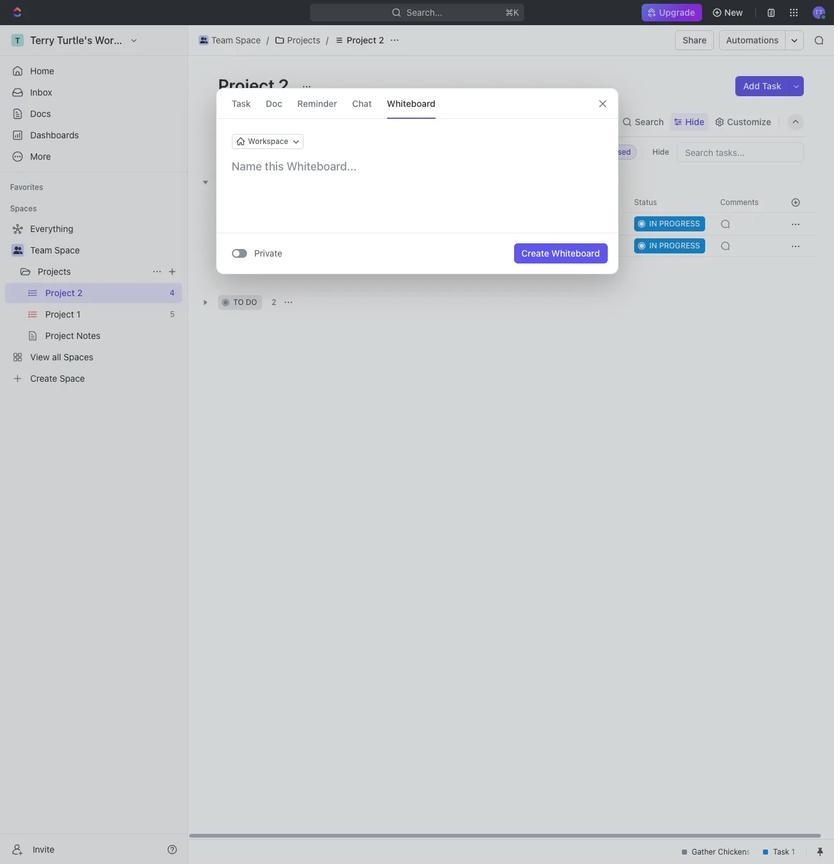 Task type: locate. For each thing, give the bounding box(es) containing it.
1 vertical spatial projects
[[38, 266, 71, 277]]

team space link
[[196, 33, 264, 48], [30, 240, 180, 260]]

project
[[347, 35, 377, 45], [218, 75, 275, 96]]

private
[[254, 248, 282, 258]]

team space right user group image
[[211, 35, 261, 45]]

inbox link
[[5, 82, 182, 103]]

home
[[30, 65, 54, 76]]

0 horizontal spatial project 2
[[218, 75, 293, 96]]

upgrade link
[[642, 4, 702, 21]]

gantt
[[427, 116, 450, 127]]

hide right the search
[[686, 116, 705, 127]]

1 horizontal spatial team space
[[211, 35, 261, 45]]

0 vertical spatial project
[[347, 35, 377, 45]]

1 horizontal spatial whiteboard
[[552, 248, 600, 258]]

1 vertical spatial whiteboard
[[552, 248, 600, 258]]

automations
[[727, 35, 779, 45]]

0 vertical spatial team
[[211, 35, 233, 45]]

1 horizontal spatial /
[[326, 35, 329, 45]]

0 horizontal spatial add task
[[253, 262, 291, 273]]

2
[[379, 35, 384, 45], [279, 75, 289, 96], [275, 241, 280, 251], [272, 297, 276, 307]]

search button
[[619, 113, 668, 130]]

new
[[725, 7, 743, 18]]

task button
[[232, 89, 251, 118]]

⌘k
[[506, 7, 519, 18]]

1 vertical spatial team space link
[[30, 240, 180, 260]]

calendar
[[321, 116, 358, 127]]

list link
[[280, 113, 298, 130]]

dialog containing task
[[216, 88, 618, 274]]

0 vertical spatial space
[[236, 35, 261, 45]]

1 vertical spatial add
[[253, 262, 270, 273]]

0 horizontal spatial projects link
[[38, 262, 147, 282]]

new button
[[707, 3, 751, 23]]

0 horizontal spatial hide
[[653, 147, 670, 157]]

add task up "customize"
[[744, 80, 782, 91]]

reminder
[[298, 98, 337, 108]]

0 vertical spatial add task
[[744, 80, 782, 91]]

space
[[236, 35, 261, 45], [54, 245, 80, 255]]

team inside tree
[[30, 245, 52, 255]]

Name this Whiteboard... field
[[217, 159, 618, 174]]

1 vertical spatial team space
[[30, 245, 80, 255]]

1 vertical spatial add task button
[[248, 260, 296, 275]]

automations button
[[720, 31, 785, 50]]

hide
[[686, 116, 705, 127], [653, 147, 670, 157]]

whiteboard
[[387, 98, 436, 108], [552, 248, 600, 258]]

projects
[[287, 35, 321, 45], [38, 266, 71, 277]]

table
[[382, 116, 404, 127]]

add task button up "customize"
[[736, 76, 789, 96]]

1 vertical spatial projects link
[[38, 262, 147, 282]]

to
[[233, 297, 244, 307]]

0 horizontal spatial team space link
[[30, 240, 180, 260]]

user group image
[[13, 247, 22, 254]]

add task down private
[[253, 262, 291, 273]]

/
[[267, 35, 269, 45], [326, 35, 329, 45]]

user group image
[[200, 37, 208, 43]]

doc button
[[266, 89, 282, 118]]

customize
[[727, 116, 772, 127]]

0 horizontal spatial project
[[218, 75, 275, 96]]

tree
[[5, 219, 182, 389]]

dashboards link
[[5, 125, 182, 145]]

1 vertical spatial team
[[30, 245, 52, 255]]

1 horizontal spatial project
[[347, 35, 377, 45]]

whiteboard right create
[[552, 248, 600, 258]]

1 vertical spatial add task
[[253, 262, 291, 273]]

1 horizontal spatial space
[[236, 35, 261, 45]]

task
[[763, 80, 782, 91], [232, 98, 251, 108], [253, 241, 273, 251], [272, 262, 291, 273]]

0 vertical spatial whiteboard
[[387, 98, 436, 108]]

add up "customize"
[[744, 80, 760, 91]]

projects link
[[272, 33, 324, 48], [38, 262, 147, 282]]

tree containing team space
[[5, 219, 182, 389]]

team space link inside tree
[[30, 240, 180, 260]]

whiteboard inside "button"
[[552, 248, 600, 258]]

task 2 link
[[250, 237, 436, 255]]

whiteboard button
[[387, 89, 436, 118]]

add
[[744, 80, 760, 91], [253, 262, 270, 273]]

0 horizontal spatial space
[[54, 245, 80, 255]]

team right user group icon
[[30, 245, 52, 255]]

space right user group image
[[236, 35, 261, 45]]

workspace button
[[232, 134, 304, 149]]

1 horizontal spatial project 2
[[347, 35, 384, 45]]

0 horizontal spatial team
[[30, 245, 52, 255]]

hide inside dropdown button
[[686, 116, 705, 127]]

dialog
[[216, 88, 618, 274]]

team space right user group icon
[[30, 245, 80, 255]]

1 vertical spatial hide
[[653, 147, 670, 157]]

1 horizontal spatial projects
[[287, 35, 321, 45]]

space inside tree
[[54, 245, 80, 255]]

docs
[[30, 108, 51, 119]]

1 vertical spatial project
[[218, 75, 275, 96]]

project 2
[[347, 35, 384, 45], [218, 75, 293, 96]]

to do
[[233, 297, 257, 307]]

add task
[[744, 80, 782, 91], [253, 262, 291, 273]]

team
[[211, 35, 233, 45], [30, 245, 52, 255]]

space right user group icon
[[54, 245, 80, 255]]

1 horizontal spatial add
[[744, 80, 760, 91]]

0 vertical spatial add task button
[[736, 76, 789, 96]]

0 horizontal spatial /
[[267, 35, 269, 45]]

add task button down private
[[248, 260, 296, 275]]

task down private
[[272, 262, 291, 273]]

whiteboard up table
[[387, 98, 436, 108]]

reminder button
[[298, 89, 337, 118]]

chat
[[352, 98, 372, 108]]

0 vertical spatial add
[[744, 80, 760, 91]]

hide down the search
[[653, 147, 670, 157]]

1 horizontal spatial team
[[211, 35, 233, 45]]

Search tasks... text field
[[678, 143, 804, 162]]

0 vertical spatial projects
[[287, 35, 321, 45]]

add down private
[[253, 262, 270, 273]]

task up board link
[[232, 98, 251, 108]]

1 vertical spatial project 2
[[218, 75, 293, 96]]

0 horizontal spatial projects
[[38, 266, 71, 277]]

1 vertical spatial space
[[54, 245, 80, 255]]

search...
[[407, 7, 443, 18]]

0 vertical spatial projects link
[[272, 33, 324, 48]]

0 horizontal spatial add
[[253, 262, 270, 273]]

task up do
[[253, 241, 273, 251]]

chat button
[[352, 89, 372, 118]]

0 vertical spatial team space link
[[196, 33, 264, 48]]

0 horizontal spatial team space
[[30, 245, 80, 255]]

team right user group image
[[211, 35, 233, 45]]

customize button
[[711, 113, 775, 130]]

0 vertical spatial hide
[[686, 116, 705, 127]]

team space
[[211, 35, 261, 45], [30, 245, 80, 255]]

1 horizontal spatial add task
[[744, 80, 782, 91]]

1 horizontal spatial hide
[[686, 116, 705, 127]]

add task button
[[736, 76, 789, 96], [248, 260, 296, 275]]



Task type: vqa. For each thing, say whether or not it's contained in the screenshot.
Share
yes



Task type: describe. For each thing, give the bounding box(es) containing it.
table link
[[379, 113, 404, 130]]

task 2
[[253, 241, 280, 251]]

workspace
[[248, 136, 289, 146]]

projects inside tree
[[38, 266, 71, 277]]

add for the rightmost the add task button
[[744, 80, 760, 91]]

team space inside tree
[[30, 245, 80, 255]]

board
[[235, 116, 259, 127]]

tree inside sidebar navigation
[[5, 219, 182, 389]]

spaces
[[10, 204, 37, 213]]

task up "customize"
[[763, 80, 782, 91]]

1 / from the left
[[267, 35, 269, 45]]

invite
[[33, 844, 55, 854]]

gantt link
[[425, 113, 450, 130]]

1 horizontal spatial projects link
[[272, 33, 324, 48]]

project 2 link
[[331, 33, 387, 48]]

sidebar navigation
[[0, 25, 188, 864]]

doc
[[266, 98, 282, 108]]

0 vertical spatial project 2
[[347, 35, 384, 45]]

calendar link
[[318, 113, 358, 130]]

2 / from the left
[[326, 35, 329, 45]]

board link
[[232, 113, 259, 130]]

add for leftmost the add task button
[[253, 262, 270, 273]]

project inside project 2 link
[[347, 35, 377, 45]]

list
[[282, 116, 298, 127]]

workspace button
[[232, 134, 304, 149]]

share
[[683, 35, 707, 45]]

create whiteboard
[[522, 248, 600, 258]]

search
[[635, 116, 664, 127]]

hide button
[[648, 145, 675, 160]]

0 horizontal spatial whiteboard
[[387, 98, 436, 108]]

dashboards
[[30, 130, 79, 140]]

favorites button
[[5, 180, 48, 195]]

create whiteboard button
[[514, 243, 608, 263]]

0 vertical spatial team space
[[211, 35, 261, 45]]

0 horizontal spatial add task button
[[248, 260, 296, 275]]

1 horizontal spatial team space link
[[196, 33, 264, 48]]

do
[[246, 297, 257, 307]]

add task for the rightmost the add task button
[[744, 80, 782, 91]]

hide inside button
[[653, 147, 670, 157]]

share button
[[675, 30, 715, 50]]

docs link
[[5, 104, 182, 124]]

favorites
[[10, 182, 43, 192]]

task inside task 2 link
[[253, 241, 273, 251]]

create
[[522, 248, 549, 258]]

upgrade
[[660, 7, 696, 18]]

hide button
[[671, 113, 709, 130]]

home link
[[5, 61, 182, 81]]

1 horizontal spatial add task button
[[736, 76, 789, 96]]

inbox
[[30, 87, 52, 97]]

add task for leftmost the add task button
[[253, 262, 291, 273]]



